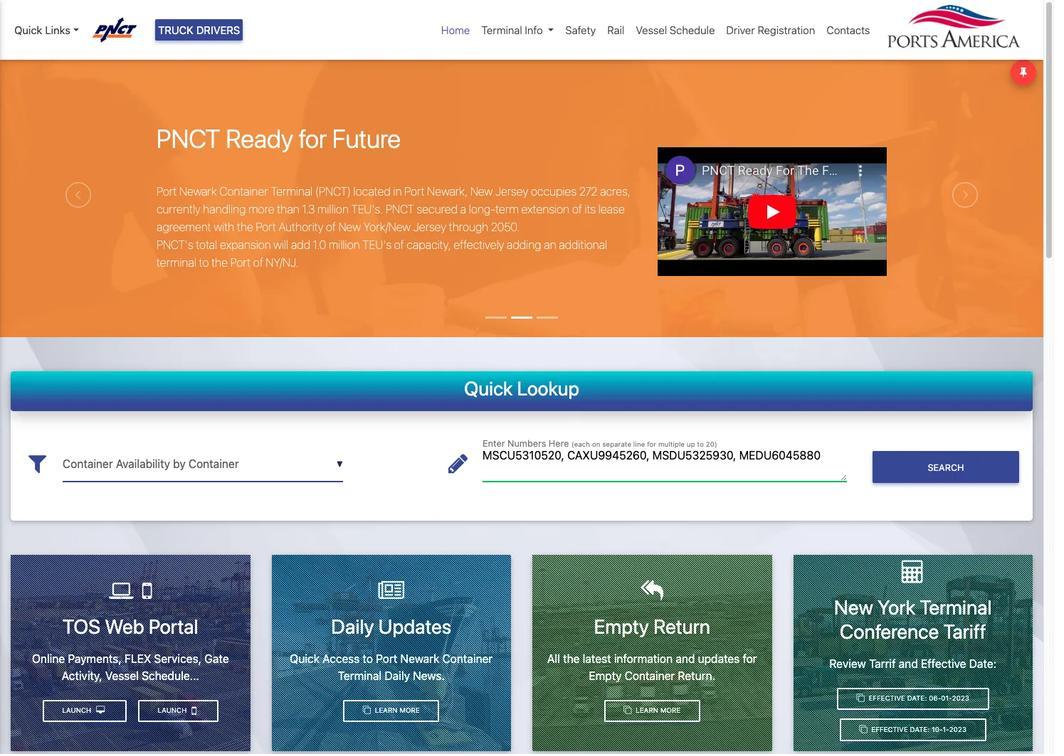 Task type: describe. For each thing, give the bounding box(es) containing it.
agreement
[[157, 220, 211, 233]]

terminal info link
[[476, 16, 560, 44]]

with
[[214, 220, 234, 233]]

port newark container terminal (pnct) located in port newark, new jersey occupies 272 acres, currently handling more than 1.3 million teu's.                                 pnct secured a long-term extension of its lease agreement with the port authority of new york/new jersey through 2050. pnct's total expansion will add 1.0 million teu's of capacity,                                 effectively adding an additional terminal to the port of ny/nj.
[[157, 185, 631, 269]]

0 horizontal spatial the
[[211, 256, 228, 269]]

1.0
[[313, 238, 326, 251]]

(each
[[572, 441, 590, 449]]

numbers
[[508, 439, 546, 449]]

home
[[441, 23, 470, 36]]

port right in
[[404, 185, 425, 198]]

teu's.
[[351, 203, 383, 215]]

terminal inside quick access to port newark container terminal daily news.
[[338, 670, 382, 682]]

for inside all the latest information and updates for empty container return.
[[743, 652, 757, 665]]

rail
[[607, 23, 624, 36]]

clone image for empty
[[624, 707, 632, 715]]

quick for quick lookup
[[464, 377, 513, 400]]

latest
[[583, 652, 611, 665]]

driver registration link
[[721, 16, 821, 44]]

1 vertical spatial jersey
[[413, 220, 446, 233]]

review tarrif and effective date:
[[830, 657, 997, 670]]

learn more for updates
[[373, 707, 420, 715]]

pnct's
[[157, 238, 193, 251]]

vessel schedule link
[[630, 16, 721, 44]]

272
[[579, 185, 598, 198]]

portal
[[149, 615, 198, 639]]

to inside enter numbers here (each on separate line for multiple up to 20)
[[697, 441, 704, 449]]

enter numbers here (each on separate line for multiple up to 20)
[[483, 439, 717, 449]]

here
[[549, 439, 569, 449]]

lookup
[[517, 377, 579, 400]]

expansion
[[220, 238, 271, 251]]

driver
[[726, 23, 755, 36]]

port up currently
[[157, 185, 177, 198]]

updates
[[698, 652, 740, 665]]

currently
[[157, 203, 200, 215]]

clone image for daily
[[363, 707, 371, 715]]

located
[[353, 185, 391, 198]]

and inside all the latest information and updates for empty container return.
[[676, 652, 695, 665]]

tariff
[[944, 620, 986, 643]]

lease
[[598, 203, 625, 215]]

0 horizontal spatial daily
[[331, 615, 374, 639]]

more
[[249, 203, 274, 215]]

1-
[[943, 726, 949, 734]]

updates
[[378, 615, 451, 639]]

terminal info
[[481, 23, 543, 36]]

2023 for 01-
[[952, 695, 969, 703]]

10-
[[932, 726, 943, 734]]

1.3
[[302, 203, 315, 215]]

additional
[[559, 238, 607, 251]]

newark inside quick access to port newark container terminal daily news.
[[400, 652, 440, 665]]

enter
[[483, 439, 505, 449]]

information
[[614, 652, 673, 665]]

gate
[[204, 652, 229, 665]]

port down more
[[256, 220, 276, 233]]

1 vertical spatial new
[[339, 220, 361, 233]]

activity,
[[62, 670, 102, 682]]

daily inside quick access to port newark container terminal daily news.
[[385, 670, 410, 682]]

return.
[[678, 670, 716, 682]]

effective date: 06-01-2023
[[867, 695, 969, 703]]

services,
[[154, 652, 202, 665]]

registration
[[758, 23, 815, 36]]

1 vertical spatial million
[[329, 238, 360, 251]]

learn more link for return
[[604, 700, 700, 723]]

multiple
[[658, 441, 685, 449]]

ny/nj.
[[266, 256, 299, 269]]

effective date: 10-1-2023
[[870, 726, 967, 734]]

2023 for 1-
[[949, 726, 967, 734]]

terminal inside new york terminal conference tariff
[[920, 596, 992, 620]]

effectively
[[454, 238, 504, 251]]

terminal inside port newark container terminal (pnct) located in port newark, new jersey occupies 272 acres, currently handling more than 1.3 million teu's.                                 pnct secured a long-term extension of its lease agreement with the port authority of new york/new jersey through 2050. pnct's total expansion will add 1.0 million teu's of capacity,                                 effectively adding an additional terminal to the port of ny/nj.
[[271, 185, 313, 198]]

quick for quick access to port newark container terminal daily news.
[[290, 652, 320, 665]]

vessel inside online payments, flex services, gate activity, vessel schedule...
[[105, 670, 139, 682]]

effective date: 06-01-2023 link
[[837, 688, 989, 711]]

new inside new york terminal conference tariff
[[834, 596, 873, 620]]

info
[[525, 23, 543, 36]]

container inside port newark container terminal (pnct) located in port newark, new jersey occupies 272 acres, currently handling more than 1.3 million teu's.                                 pnct secured a long-term extension of its lease agreement with the port authority of new york/new jersey through 2050. pnct's total expansion will add 1.0 million teu's of capacity,                                 effectively adding an additional terminal to the port of ny/nj.
[[220, 185, 268, 198]]

in
[[393, 185, 402, 198]]

0 vertical spatial effective
[[921, 657, 966, 670]]

truck drivers link
[[155, 19, 243, 41]]

newark inside port newark container terminal (pnct) located in port newark, new jersey occupies 272 acres, currently handling more than 1.3 million teu's.                                 pnct secured a long-term extension of its lease agreement with the port authority of new york/new jersey through 2050. pnct's total expansion will add 1.0 million teu's of capacity,                                 effectively adding an additional terminal to the port of ny/nj.
[[179, 185, 217, 198]]

long-
[[469, 203, 496, 215]]

future
[[332, 123, 401, 154]]

empty inside all the latest information and updates for empty container return.
[[589, 670, 622, 682]]

0 vertical spatial new
[[470, 185, 493, 198]]

tos
[[63, 615, 100, 639]]

desktop image
[[96, 707, 105, 715]]

add
[[291, 238, 310, 251]]

1 launch link from the left
[[138, 700, 218, 723]]

quick access to port newark container terminal daily news.
[[290, 652, 493, 682]]

of up the 1.0
[[326, 220, 336, 233]]

secured
[[417, 203, 458, 215]]

port inside quick access to port newark container terminal daily news.
[[376, 652, 397, 665]]

web
[[105, 615, 144, 639]]

pnct inside port newark container terminal (pnct) located in port newark, new jersey occupies 272 acres, currently handling more than 1.3 million teu's.                                 pnct secured a long-term extension of its lease agreement with the port authority of new york/new jersey through 2050. pnct's total expansion will add 1.0 million teu's of capacity,                                 effectively adding an additional terminal to the port of ny/nj.
[[386, 203, 414, 215]]

date: for 1-
[[910, 726, 930, 734]]

all the latest information and updates for empty container return.
[[547, 652, 757, 682]]

than
[[277, 203, 299, 215]]

online payments, flex services, gate activity, vessel schedule...
[[32, 652, 229, 682]]

for inside enter numbers here (each on separate line for multiple up to 20)
[[647, 441, 656, 449]]

clone image for effective date: 06-01-2023
[[857, 695, 865, 703]]

of down the 'expansion'
[[253, 256, 263, 269]]

news.
[[413, 670, 445, 682]]

tarrif
[[869, 657, 896, 670]]

review
[[830, 657, 866, 670]]

contacts
[[827, 23, 870, 36]]



Task type: vqa. For each thing, say whether or not it's contained in the screenshot.
Export
no



Task type: locate. For each thing, give the bounding box(es) containing it.
empty return
[[594, 615, 710, 639]]

to down total
[[199, 256, 209, 269]]

0 horizontal spatial quick
[[14, 23, 42, 36]]

the up the 'expansion'
[[237, 220, 253, 233]]

york/new
[[364, 220, 411, 233]]

1 horizontal spatial learn
[[636, 707, 659, 715]]

newark,
[[427, 185, 468, 198]]

launch
[[158, 707, 189, 715], [62, 707, 93, 715]]

effective for effective date: 10-1-2023
[[872, 726, 908, 734]]

daily updates
[[331, 615, 451, 639]]

rail link
[[602, 16, 630, 44]]

2 vertical spatial date:
[[910, 726, 930, 734]]

extension
[[521, 203, 570, 215]]

truck
[[158, 23, 194, 36]]

2 vertical spatial new
[[834, 596, 873, 620]]

new left york
[[834, 596, 873, 620]]

date:
[[969, 657, 997, 670], [907, 695, 927, 703], [910, 726, 930, 734]]

1 clone image from the left
[[363, 707, 371, 715]]

None text field
[[63, 447, 343, 482]]

1 vertical spatial container
[[442, 652, 493, 665]]

1 vertical spatial newark
[[400, 652, 440, 665]]

1 vertical spatial daily
[[385, 670, 410, 682]]

0 horizontal spatial launch link
[[43, 700, 127, 723]]

1 horizontal spatial vessel
[[636, 23, 667, 36]]

2 launch from the left
[[62, 707, 93, 715]]

vessel down flex
[[105, 670, 139, 682]]

2 horizontal spatial to
[[697, 441, 704, 449]]

jersey up term
[[495, 185, 528, 198]]

quick inside quick links link
[[14, 23, 42, 36]]

quick for quick links
[[14, 23, 42, 36]]

and
[[676, 652, 695, 665], [899, 657, 918, 670]]

clone image
[[857, 695, 865, 703], [860, 726, 868, 734]]

0 horizontal spatial newark
[[179, 185, 217, 198]]

2023 right 10-
[[949, 726, 967, 734]]

newark up currently
[[179, 185, 217, 198]]

more
[[400, 707, 420, 715], [661, 707, 681, 715]]

0 horizontal spatial learn more link
[[343, 700, 439, 723]]

the right all
[[563, 652, 580, 665]]

to inside port newark container terminal (pnct) located in port newark, new jersey occupies 272 acres, currently handling more than 1.3 million teu's.                                 pnct secured a long-term extension of its lease agreement with the port authority of new york/new jersey through 2050. pnct's total expansion will add 1.0 million teu's of capacity,                                 effectively adding an additional terminal to the port of ny/nj.
[[199, 256, 209, 269]]

new down teu's.
[[339, 220, 361, 233]]

1 vertical spatial quick
[[464, 377, 513, 400]]

2 vertical spatial to
[[363, 652, 373, 665]]

term
[[496, 203, 519, 215]]

1 vertical spatial vessel
[[105, 670, 139, 682]]

1 vertical spatial 2023
[[949, 726, 967, 734]]

2 launch link from the left
[[43, 700, 127, 723]]

1 horizontal spatial learn more link
[[604, 700, 700, 723]]

06-
[[929, 695, 941, 703]]

0 vertical spatial newark
[[179, 185, 217, 198]]

quick
[[14, 23, 42, 36], [464, 377, 513, 400], [290, 652, 320, 665]]

launch left desktop 'image'
[[62, 707, 93, 715]]

launch link down activity,
[[43, 700, 127, 723]]

1 horizontal spatial pnct
[[386, 203, 414, 215]]

more down news.
[[400, 707, 420, 715]]

effective up 01-
[[921, 657, 966, 670]]

0 horizontal spatial learn more
[[373, 707, 420, 715]]

effective down tarrif
[[869, 695, 905, 703]]

handling
[[203, 203, 246, 215]]

a
[[460, 203, 466, 215]]

2 learn from the left
[[636, 707, 659, 715]]

port down daily updates
[[376, 652, 397, 665]]

0 vertical spatial date:
[[969, 657, 997, 670]]

clone image down all the latest information and updates for empty container return.
[[624, 707, 632, 715]]

1 learn more link from the left
[[343, 700, 439, 723]]

2 vertical spatial container
[[625, 670, 675, 682]]

0 vertical spatial daily
[[331, 615, 374, 639]]

0 vertical spatial vessel
[[636, 23, 667, 36]]

flex
[[125, 652, 151, 665]]

container down information
[[625, 670, 675, 682]]

more for updates
[[400, 707, 420, 715]]

online
[[32, 652, 65, 665]]

0 vertical spatial clone image
[[857, 695, 865, 703]]

▼
[[337, 459, 343, 470]]

million right the 1.0
[[329, 238, 360, 251]]

newark
[[179, 185, 217, 198], [400, 652, 440, 665]]

0 vertical spatial quick
[[14, 23, 42, 36]]

more for return
[[661, 707, 681, 715]]

0 vertical spatial jersey
[[495, 185, 528, 198]]

learn more for return
[[634, 707, 681, 715]]

pnct ready for future
[[157, 123, 401, 154]]

the down total
[[211, 256, 228, 269]]

to inside quick access to port newark container terminal daily news.
[[363, 652, 373, 665]]

learn more link down all the latest information and updates for empty container return.
[[604, 700, 700, 723]]

newark up news.
[[400, 652, 440, 665]]

1 vertical spatial empty
[[589, 670, 622, 682]]

0 horizontal spatial and
[[676, 652, 695, 665]]

clone image inside effective date: 06-01-2023 link
[[857, 695, 865, 703]]

search button
[[873, 451, 1019, 484]]

pnct down in
[[386, 203, 414, 215]]

0 horizontal spatial learn
[[375, 707, 398, 715]]

clone image left "effective date: 10-1-2023"
[[860, 726, 868, 734]]

quick left links
[[14, 23, 42, 36]]

to right up
[[697, 441, 704, 449]]

0 vertical spatial the
[[237, 220, 253, 233]]

0 horizontal spatial new
[[339, 220, 361, 233]]

2 clone image from the left
[[624, 707, 632, 715]]

0 horizontal spatial to
[[199, 256, 209, 269]]

date: down tariff
[[969, 657, 997, 670]]

for right 'updates'
[[743, 652, 757, 665]]

empty up information
[[594, 615, 649, 639]]

learn more link
[[343, 700, 439, 723], [604, 700, 700, 723]]

an
[[544, 238, 556, 251]]

vessel schedule
[[636, 23, 715, 36]]

0 vertical spatial million
[[317, 203, 349, 215]]

0 horizontal spatial launch
[[62, 707, 93, 715]]

2 horizontal spatial quick
[[464, 377, 513, 400]]

1 vertical spatial date:
[[907, 695, 927, 703]]

2023 inside effective date: 10-1-2023 link
[[949, 726, 967, 734]]

for right line
[[647, 441, 656, 449]]

1 more from the left
[[400, 707, 420, 715]]

learn more link down quick access to port newark container terminal daily news.
[[343, 700, 439, 723]]

launch left the mobile icon
[[158, 707, 189, 715]]

schedule
[[670, 23, 715, 36]]

access
[[323, 652, 360, 665]]

teu's
[[362, 238, 392, 251]]

1 horizontal spatial the
[[237, 220, 253, 233]]

1 horizontal spatial container
[[442, 652, 493, 665]]

and up return.
[[676, 652, 695, 665]]

will
[[274, 238, 288, 251]]

daily
[[331, 615, 374, 639], [385, 670, 410, 682]]

daily left news.
[[385, 670, 410, 682]]

2 vertical spatial the
[[563, 652, 580, 665]]

1 learn from the left
[[375, 707, 398, 715]]

adding
[[507, 238, 541, 251]]

vessel right rail
[[636, 23, 667, 36]]

2 horizontal spatial the
[[563, 652, 580, 665]]

effective for effective date: 06-01-2023
[[869, 695, 905, 703]]

new up long-
[[470, 185, 493, 198]]

launch for the mobile icon
[[158, 707, 189, 715]]

1 horizontal spatial for
[[647, 441, 656, 449]]

1 learn more from the left
[[373, 707, 420, 715]]

driver registration
[[726, 23, 815, 36]]

safety link
[[560, 16, 602, 44]]

effective date: 10-1-2023 link
[[840, 719, 986, 742]]

0 horizontal spatial jersey
[[413, 220, 446, 233]]

2023 right 06-
[[952, 695, 969, 703]]

1 vertical spatial for
[[647, 441, 656, 449]]

2050.
[[491, 220, 520, 233]]

terminal left info
[[481, 23, 522, 36]]

jersey up capacity,
[[413, 220, 446, 233]]

1 vertical spatial effective
[[869, 695, 905, 703]]

1 horizontal spatial quick
[[290, 652, 320, 665]]

0 horizontal spatial pnct
[[157, 123, 220, 154]]

0 vertical spatial container
[[220, 185, 268, 198]]

1 horizontal spatial newark
[[400, 652, 440, 665]]

learn more down quick access to port newark container terminal daily news.
[[373, 707, 420, 715]]

2 learn more link from the left
[[604, 700, 700, 723]]

authority
[[279, 220, 323, 233]]

capacity,
[[407, 238, 451, 251]]

2 vertical spatial quick
[[290, 652, 320, 665]]

new york terminal conference tariff
[[834, 596, 992, 643]]

0 vertical spatial pnct
[[157, 123, 220, 154]]

0 horizontal spatial clone image
[[363, 707, 371, 715]]

quick left access
[[290, 652, 320, 665]]

0 vertical spatial for
[[299, 123, 327, 154]]

terminal up tariff
[[920, 596, 992, 620]]

learn down all the latest information and updates for empty container return.
[[636, 707, 659, 715]]

1 horizontal spatial and
[[899, 657, 918, 670]]

truck drivers
[[158, 23, 240, 36]]

terminal down access
[[338, 670, 382, 682]]

acres,
[[600, 185, 631, 198]]

empty down latest
[[589, 670, 622, 682]]

0 horizontal spatial container
[[220, 185, 268, 198]]

line
[[633, 441, 645, 449]]

quick inside quick access to port newark container terminal daily news.
[[290, 652, 320, 665]]

york
[[878, 596, 916, 620]]

1 horizontal spatial daily
[[385, 670, 410, 682]]

drivers
[[196, 23, 240, 36]]

1 horizontal spatial learn more
[[634, 707, 681, 715]]

pnct ready for future image
[[0, 52, 1054, 417]]

2 learn more from the left
[[634, 707, 681, 715]]

effective down effective date: 06-01-2023 link
[[872, 726, 908, 734]]

million down (pnct)
[[317, 203, 349, 215]]

2 vertical spatial for
[[743, 652, 757, 665]]

quick lookup
[[464, 377, 579, 400]]

(pnct)
[[315, 185, 351, 198]]

port down the 'expansion'
[[230, 256, 251, 269]]

learn down quick access to port newark container terminal daily news.
[[375, 707, 398, 715]]

2 more from the left
[[661, 707, 681, 715]]

return
[[653, 615, 710, 639]]

1 horizontal spatial new
[[470, 185, 493, 198]]

links
[[45, 23, 70, 36]]

terminal up than
[[271, 185, 313, 198]]

1 horizontal spatial more
[[661, 707, 681, 715]]

0 horizontal spatial for
[[299, 123, 327, 154]]

1 horizontal spatial clone image
[[624, 707, 632, 715]]

0 vertical spatial empty
[[594, 615, 649, 639]]

clone image for effective date: 10-1-2023
[[860, 726, 868, 734]]

1 horizontal spatial launch link
[[138, 700, 218, 723]]

on
[[592, 441, 600, 449]]

0 vertical spatial to
[[199, 256, 209, 269]]

quick up enter
[[464, 377, 513, 400]]

clone image
[[363, 707, 371, 715], [624, 707, 632, 715]]

2023
[[952, 695, 969, 703], [949, 726, 967, 734]]

the inside all the latest information and updates for empty container return.
[[563, 652, 580, 665]]

for right ready
[[299, 123, 327, 154]]

container inside all the latest information and updates for empty container return.
[[625, 670, 675, 682]]

learn more link for updates
[[343, 700, 439, 723]]

occupies
[[531, 185, 577, 198]]

date: left 10-
[[910, 726, 930, 734]]

up
[[687, 441, 695, 449]]

to right access
[[363, 652, 373, 665]]

schedule...
[[142, 670, 199, 682]]

for
[[299, 123, 327, 154], [647, 441, 656, 449], [743, 652, 757, 665]]

million
[[317, 203, 349, 215], [329, 238, 360, 251]]

jersey
[[495, 185, 528, 198], [413, 220, 446, 233]]

0 horizontal spatial more
[[400, 707, 420, 715]]

launch for desktop 'image'
[[62, 707, 93, 715]]

pnct up currently
[[157, 123, 220, 154]]

2 horizontal spatial container
[[625, 670, 675, 682]]

1 vertical spatial clone image
[[860, 726, 868, 734]]

and right tarrif
[[899, 657, 918, 670]]

1 vertical spatial to
[[697, 441, 704, 449]]

payments,
[[68, 652, 122, 665]]

of down york/new
[[394, 238, 404, 251]]

2023 inside effective date: 06-01-2023 link
[[952, 695, 969, 703]]

daily up access
[[331, 615, 374, 639]]

launch link down the schedule...
[[138, 700, 218, 723]]

0 horizontal spatial vessel
[[105, 670, 139, 682]]

1 vertical spatial pnct
[[386, 203, 414, 215]]

mobile image
[[192, 705, 196, 717]]

01-
[[941, 695, 952, 703]]

2 horizontal spatial for
[[743, 652, 757, 665]]

tos web portal
[[63, 615, 198, 639]]

to
[[199, 256, 209, 269], [697, 441, 704, 449], [363, 652, 373, 665]]

1 vertical spatial the
[[211, 256, 228, 269]]

date: for 01-
[[907, 695, 927, 703]]

2 vertical spatial effective
[[872, 726, 908, 734]]

container inside quick access to port newark container terminal daily news.
[[442, 652, 493, 665]]

None text field
[[483, 447, 847, 482]]

learn more down all the latest information and updates for empty container return.
[[634, 707, 681, 715]]

1 horizontal spatial to
[[363, 652, 373, 665]]

total
[[196, 238, 217, 251]]

1 launch from the left
[[158, 707, 189, 715]]

clone image inside effective date: 10-1-2023 link
[[860, 726, 868, 734]]

0 vertical spatial 2023
[[952, 695, 969, 703]]

more down return.
[[661, 707, 681, 715]]

learn for return
[[636, 707, 659, 715]]

terminal
[[481, 23, 522, 36], [271, 185, 313, 198], [920, 596, 992, 620], [338, 670, 382, 682]]

of left its
[[572, 203, 582, 215]]

its
[[585, 203, 596, 215]]

container up news.
[[442, 652, 493, 665]]

container up more
[[220, 185, 268, 198]]

quick links
[[14, 23, 70, 36]]

contacts link
[[821, 16, 876, 44]]

learn for updates
[[375, 707, 398, 715]]

launch link
[[138, 700, 218, 723], [43, 700, 127, 723]]

date: left 06-
[[907, 695, 927, 703]]

1 horizontal spatial jersey
[[495, 185, 528, 198]]

1 horizontal spatial launch
[[158, 707, 189, 715]]

clone image down quick access to port newark container terminal daily news.
[[363, 707, 371, 715]]

clone image down review
[[857, 695, 865, 703]]

2 horizontal spatial new
[[834, 596, 873, 620]]



